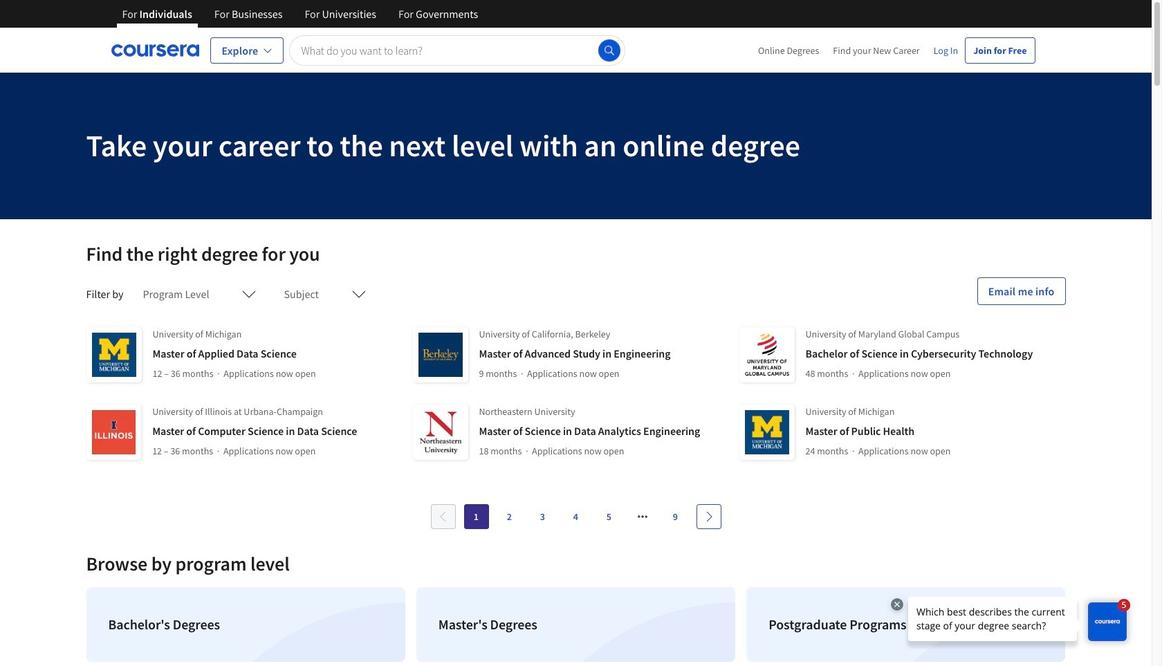 Task type: locate. For each thing, give the bounding box(es) containing it.
go to next page image
[[703, 511, 714, 522]]

university of illinois at urbana-champaign image
[[86, 405, 141, 460]]

None search field
[[289, 35, 625, 65]]

1 vertical spatial university of michigan image
[[739, 405, 795, 460]]

What do you want to learn? text field
[[289, 35, 625, 65]]

0 horizontal spatial university of michigan image
[[86, 327, 141, 383]]

list
[[81, 582, 1071, 666]]

university of maryland global campus image
[[739, 327, 795, 383]]

banner navigation
[[111, 0, 489, 38]]

university of michigan image
[[86, 327, 141, 383], [739, 405, 795, 460]]



Task type: vqa. For each thing, say whether or not it's contained in the screenshot.
the rightmost UNIVERSITY OF MICHIGAN image
yes



Task type: describe. For each thing, give the bounding box(es) containing it.
1 horizontal spatial university of michigan image
[[739, 405, 795, 460]]

0 vertical spatial university of michigan image
[[86, 327, 141, 383]]

northeastern university image
[[413, 405, 468, 460]]

coursera image
[[111, 39, 199, 61]]

university of california, berkeley image
[[413, 327, 468, 383]]



